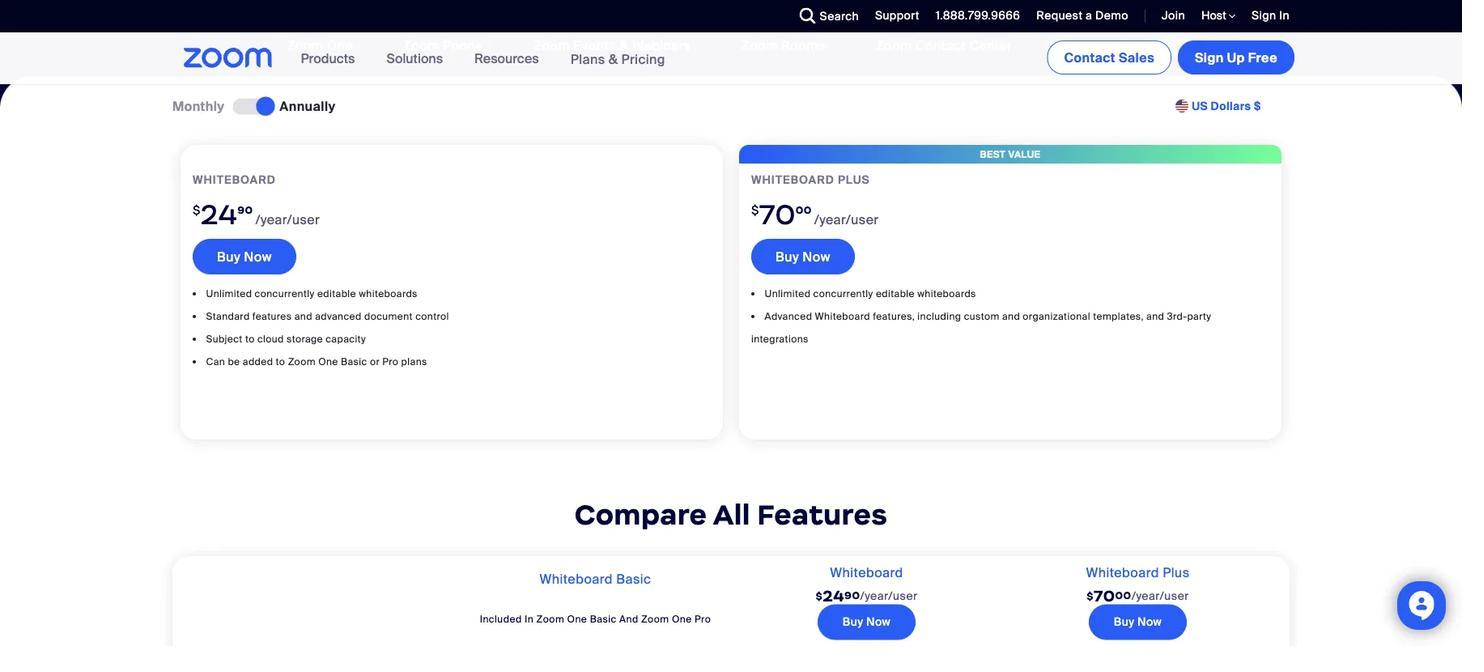 Task type: locate. For each thing, give the bounding box(es) containing it.
0 vertical spatial $ 70 00 /year/user
[[751, 197, 879, 232]]

0 vertical spatial 90
[[237, 203, 253, 216]]

1 horizontal spatial contact
[[1064, 49, 1116, 66]]

join
[[1162, 8, 1185, 23]]

plus
[[838, 172, 870, 187], [1163, 564, 1190, 581]]

1 horizontal spatial to
[[276, 355, 285, 368]]

0 horizontal spatial pro
[[382, 355, 399, 368]]

support link right search
[[863, 0, 924, 32]]

sign
[[1252, 8, 1277, 23], [1195, 49, 1224, 66]]

1 horizontal spatial whiteboards
[[918, 287, 976, 300]]

editable up features,
[[876, 287, 915, 300]]

1 horizontal spatial unlimited concurrently editable whiteboards
[[765, 287, 976, 300]]

concurrently for whiteboard
[[813, 287, 873, 300]]

compare all features
[[575, 497, 888, 532]]

$ 70 00 /year/user
[[751, 197, 879, 232], [1087, 586, 1189, 606]]

basic down whiteboard basic
[[590, 613, 617, 626]]

0 horizontal spatial 70
[[759, 197, 796, 232]]

0 vertical spatial pro
[[382, 355, 399, 368]]

banner containing contact sales
[[164, 32, 1298, 85]]

one
[[327, 37, 353, 54], [318, 355, 338, 368], [567, 613, 587, 626], [672, 613, 692, 626]]

1 horizontal spatial 24
[[823, 586, 845, 606]]

buy
[[217, 248, 241, 265], [776, 248, 799, 265], [843, 615, 863, 630], [1114, 615, 1135, 630]]

1 vertical spatial 70
[[1094, 586, 1115, 606]]

basic left or
[[341, 355, 367, 368]]

1 concurrently from the left
[[255, 287, 315, 300]]

unlimited for advanced
[[765, 287, 811, 300]]

pro for or
[[382, 355, 399, 368]]

whiteboard
[[1103, 37, 1176, 54], [193, 172, 276, 187], [751, 172, 835, 187], [815, 310, 870, 323], [830, 564, 903, 581], [1086, 564, 1159, 581], [540, 571, 613, 588]]

zoom down request a demo
[[1063, 37, 1099, 54]]

0 horizontal spatial 00
[[796, 203, 812, 216]]

90
[[237, 203, 253, 216], [845, 589, 860, 602]]

0 horizontal spatial concurrently
[[255, 287, 315, 300]]

0 horizontal spatial unlimited
[[206, 287, 252, 300]]

join link up the meetings navigation
[[1162, 8, 1185, 23]]

$24.90 per year per user element
[[193, 187, 711, 239], [816, 579, 918, 613]]

1 vertical spatial to
[[276, 355, 285, 368]]

annually
[[280, 98, 336, 115]]

& right events
[[619, 37, 629, 54]]

zoom down whiteboard basic
[[641, 613, 669, 626]]

plans
[[401, 355, 427, 368]]

sign left the in on the top of the page
[[1252, 8, 1277, 23]]

0 vertical spatial $ 24 90 /year/user
[[193, 197, 320, 232]]

sign up free button
[[1178, 40, 1295, 74]]

$ 24 90 /year/user
[[193, 197, 320, 232], [816, 586, 918, 606]]

0 horizontal spatial sign
[[1195, 49, 1224, 66]]

1 horizontal spatial editable
[[876, 287, 915, 300]]

join link left host
[[1150, 0, 1190, 32]]

2 unlimited from the left
[[765, 287, 811, 300]]

zoom for zoom one
[[287, 37, 323, 54]]

sign inside the sign up free button
[[1195, 49, 1224, 66]]

1 vertical spatial 90
[[845, 589, 860, 602]]

concurrently up features,
[[813, 287, 873, 300]]

editable up advanced
[[317, 287, 356, 300]]

zoom up annually
[[287, 37, 323, 54]]

whiteboard inside advanced whiteboard features, including custom and organizational templates, and 3rd-party integrations
[[815, 310, 870, 323]]

0 horizontal spatial unlimited concurrently editable whiteboards
[[206, 287, 418, 300]]

editable for including
[[876, 287, 915, 300]]

1 horizontal spatial $ 24 90 /year/user
[[816, 586, 918, 606]]

0 horizontal spatial 24
[[201, 197, 237, 232]]

unlimited concurrently editable whiteboards up standard features and advanced document control
[[206, 287, 418, 300]]

now
[[244, 248, 272, 265], [803, 248, 831, 265], [866, 615, 891, 630], [1138, 615, 1162, 630]]

& inside product information navigation
[[609, 50, 618, 67]]

contact down the 1.888.799.9666
[[916, 37, 966, 54]]

in
[[1280, 8, 1290, 23]]

concurrently up the features
[[255, 287, 315, 300]]

0 horizontal spatial whiteboard plus
[[751, 172, 870, 187]]

1 unlimited concurrently editable whiteboards from the left
[[206, 287, 418, 300]]

whiteboard basic
[[540, 571, 651, 588]]

document
[[364, 310, 413, 323]]

1.888.799.9666 button
[[924, 0, 1025, 32], [936, 8, 1021, 23]]

$70 per year per user element
[[751, 187, 1270, 239], [1087, 579, 1189, 613]]

1 vertical spatial $24.90 per year per user element
[[816, 579, 918, 613]]

sign for sign up free
[[1195, 49, 1224, 66]]

zoom left rooms
[[741, 37, 778, 54]]

integrations
[[751, 333, 809, 345]]

zoom left plans
[[534, 37, 570, 54]]

1 horizontal spatial 70
[[1094, 586, 1115, 606]]

editable
[[317, 287, 356, 300], [876, 287, 915, 300]]

whiteboard inside tabs of zoom services tab list
[[1103, 37, 1176, 54]]

1 horizontal spatial 00
[[1115, 589, 1132, 602]]

advanced
[[765, 310, 812, 323]]

request a demo link
[[1025, 0, 1133, 32], [1037, 8, 1129, 23]]

concurrently
[[255, 287, 315, 300], [813, 287, 873, 300]]

zoom rooms
[[741, 37, 826, 54]]

whiteboards up including
[[918, 287, 976, 300]]

in
[[525, 613, 534, 626]]

0 vertical spatial 24
[[201, 197, 237, 232]]

0 vertical spatial 00
[[796, 203, 812, 216]]

whiteboards
[[359, 287, 418, 300], [918, 287, 976, 300]]

us dollars $ button
[[1192, 98, 1262, 115]]

whiteboards for document
[[359, 287, 418, 300]]

zoom for zoom contact center
[[876, 37, 912, 54]]

unlimited concurrently editable whiteboards for features,
[[765, 287, 976, 300]]

events
[[574, 37, 616, 54]]

0 vertical spatial sign
[[1252, 8, 1277, 23]]

to right added
[[276, 355, 285, 368]]

0 horizontal spatial whiteboards
[[359, 287, 418, 300]]

support link up zoom contact center
[[875, 8, 920, 23]]

zoom for zoom whiteboard
[[1063, 37, 1099, 54]]

3rd-
[[1167, 310, 1187, 323]]

us
[[1192, 99, 1208, 114]]

subject
[[206, 333, 243, 345]]

&
[[619, 37, 629, 54], [609, 50, 618, 67]]

1 horizontal spatial pro
[[695, 613, 711, 626]]

join link
[[1150, 0, 1190, 32], [1162, 8, 1185, 23]]

70
[[759, 197, 796, 232], [1094, 586, 1115, 606]]

1 horizontal spatial &
[[619, 37, 629, 54]]

center
[[969, 37, 1012, 54]]

unlimited up standard
[[206, 287, 252, 300]]

pro
[[382, 355, 399, 368], [695, 613, 711, 626]]

1 horizontal spatial sign
[[1252, 8, 1277, 23]]

0 horizontal spatial editable
[[317, 287, 356, 300]]

1 vertical spatial sign
[[1195, 49, 1224, 66]]

basic
[[341, 355, 367, 368], [616, 571, 651, 588], [590, 613, 617, 626]]

0 vertical spatial $24.90 per year per user element
[[193, 187, 711, 239]]

1 horizontal spatial concurrently
[[813, 287, 873, 300]]

zoom down storage
[[288, 355, 316, 368]]

and up storage
[[295, 310, 312, 323]]

0 horizontal spatial $ 70 00 /year/user
[[751, 197, 879, 232]]

unlimited up advanced at the right top of page
[[765, 287, 811, 300]]

1 vertical spatial plus
[[1163, 564, 1190, 581]]

1 vertical spatial pro
[[695, 613, 711, 626]]

00
[[796, 203, 812, 216], [1115, 589, 1132, 602]]

1 horizontal spatial 90
[[845, 589, 860, 602]]

0 vertical spatial plus
[[838, 172, 870, 187]]

to left cloud
[[245, 333, 255, 345]]

monthly
[[172, 98, 225, 115]]

sales
[[1119, 49, 1155, 66]]

0 vertical spatial whiteboard plus
[[751, 172, 870, 187]]

unlimited concurrently editable whiteboards up features,
[[765, 287, 976, 300]]

1 editable from the left
[[317, 287, 356, 300]]

1 unlimited from the left
[[206, 287, 252, 300]]

tabs of zoom services tab list
[[24, 30, 1438, 59]]

2 editable from the left
[[876, 287, 915, 300]]

1 vertical spatial 24
[[823, 586, 845, 606]]

cloud
[[257, 333, 284, 345]]

sign in
[[1252, 8, 1290, 23]]

zoom left phone
[[403, 37, 440, 54]]

buy now
[[217, 248, 272, 265], [776, 248, 831, 265], [843, 615, 891, 630], [1114, 615, 1162, 630]]

1 horizontal spatial $ 70 00 /year/user
[[1087, 586, 1189, 606]]

0 horizontal spatial &
[[609, 50, 618, 67]]

contact
[[916, 37, 966, 54], [1064, 49, 1116, 66]]

features
[[252, 310, 292, 323]]

rooms
[[781, 37, 826, 54]]

0 horizontal spatial to
[[245, 333, 255, 345]]

0 horizontal spatial $ 24 90 /year/user
[[193, 197, 320, 232]]

0 horizontal spatial $24.90 per year per user element
[[193, 187, 711, 239]]

whiteboard plus
[[751, 172, 870, 187], [1086, 564, 1190, 581]]

contact down a in the right of the page
[[1064, 49, 1116, 66]]

be
[[228, 355, 240, 368]]

best value
[[980, 148, 1041, 160]]

& right plans
[[609, 50, 618, 67]]

request
[[1037, 8, 1083, 23]]

to
[[245, 333, 255, 345], [276, 355, 285, 368]]

1 horizontal spatial unlimited
[[765, 287, 811, 300]]

sign left "up"
[[1195, 49, 1224, 66]]

0 horizontal spatial plus
[[838, 172, 870, 187]]

unlimited for standard
[[206, 287, 252, 300]]

products button
[[301, 32, 362, 84]]

unlimited concurrently editable whiteboards
[[206, 287, 418, 300], [765, 287, 976, 300]]

product information navigation
[[289, 32, 678, 85]]

basic up included in zoom one basic and zoom one pro
[[616, 571, 651, 588]]

2 concurrently from the left
[[813, 287, 873, 300]]

unlimited
[[206, 287, 252, 300], [765, 287, 811, 300]]

buy now link
[[193, 239, 296, 274], [751, 239, 855, 274], [818, 604, 916, 640], [1089, 604, 1187, 640]]

$
[[1254, 99, 1262, 114], [193, 202, 201, 217], [751, 202, 759, 217], [816, 589, 823, 602], [1087, 589, 1094, 602]]

0 horizontal spatial 90
[[237, 203, 253, 216]]

whiteboards up document
[[359, 287, 418, 300]]

2 whiteboards from the left
[[918, 287, 976, 300]]

zoom down support
[[876, 37, 912, 54]]

1 vertical spatial $70 per year per user element
[[1087, 579, 1189, 613]]

1 whiteboards from the left
[[359, 287, 418, 300]]

and
[[295, 310, 312, 323], [1002, 310, 1020, 323], [1147, 310, 1165, 323], [620, 613, 639, 626]]

0 horizontal spatial contact
[[916, 37, 966, 54]]

banner
[[164, 32, 1298, 85]]

zoom right the in
[[537, 613, 565, 626]]

1 horizontal spatial whiteboard plus
[[1086, 564, 1190, 581]]

0 vertical spatial to
[[245, 333, 255, 345]]

contact inside the meetings navigation
[[1064, 49, 1116, 66]]

2 unlimited concurrently editable whiteboards from the left
[[765, 287, 976, 300]]

custom
[[964, 310, 1000, 323]]



Task type: vqa. For each thing, say whether or not it's contained in the screenshot.
Profile picture
no



Task type: describe. For each thing, give the bounding box(es) containing it.
sign for sign in
[[1252, 8, 1277, 23]]

1 vertical spatial whiteboard plus
[[1086, 564, 1190, 581]]

included
[[480, 613, 522, 626]]

solutions button
[[387, 32, 450, 84]]

concurrently for features
[[255, 287, 315, 300]]

value
[[1009, 148, 1041, 160]]

or
[[370, 355, 380, 368]]

$ inside dropdown button
[[1254, 99, 1262, 114]]

1 vertical spatial basic
[[616, 571, 651, 588]]

1 vertical spatial $ 70 00 /year/user
[[1087, 586, 1189, 606]]

can
[[206, 355, 225, 368]]

standard features and advanced document control
[[206, 310, 449, 323]]

one inside tabs of zoom services tab list
[[327, 37, 353, 54]]

features
[[757, 497, 888, 532]]

dollars
[[1211, 99, 1251, 114]]

zoom contact center
[[876, 37, 1012, 54]]

2 vertical spatial basic
[[590, 613, 617, 626]]

organizational
[[1023, 310, 1091, 323]]

zoom for zoom phone
[[403, 37, 440, 54]]

unlimited concurrently editable whiteboards for and
[[206, 287, 418, 300]]

whiteboards for custom
[[918, 287, 976, 300]]

0 vertical spatial 70
[[759, 197, 796, 232]]

search
[[820, 9, 859, 23]]

contact sales link
[[1047, 40, 1172, 74]]

storage
[[287, 333, 323, 345]]

party
[[1187, 310, 1212, 323]]

subject to cloud storage capacity
[[206, 333, 366, 345]]

zoom logo image
[[184, 48, 273, 68]]

host
[[1202, 8, 1229, 23]]

added
[[243, 355, 273, 368]]

1 vertical spatial $ 24 90 /year/user
[[816, 586, 918, 606]]

contact inside tabs of zoom services tab list
[[916, 37, 966, 54]]

us dollars $
[[1192, 99, 1262, 114]]

advanced
[[315, 310, 362, 323]]

and right custom
[[1002, 310, 1020, 323]]

request a demo
[[1037, 8, 1129, 23]]

all
[[713, 497, 751, 532]]

and down whiteboard basic
[[620, 613, 639, 626]]

1 horizontal spatial plus
[[1163, 564, 1190, 581]]

resources button
[[475, 32, 546, 84]]

products
[[301, 50, 355, 67]]

plans
[[571, 50, 605, 67]]

sign up free
[[1195, 49, 1278, 66]]

editable for advanced
[[317, 287, 356, 300]]

zoom one
[[287, 37, 353, 54]]

can be added to zoom one basic or pro plans
[[206, 355, 427, 368]]

zoom for zoom rooms
[[741, 37, 778, 54]]

best
[[980, 148, 1006, 160]]

pricing
[[621, 50, 666, 67]]

zoom for zoom events & webinars
[[534, 37, 570, 54]]

standard
[[206, 310, 250, 323]]

included in zoom one basic and zoom one pro
[[480, 613, 711, 626]]

templates,
[[1093, 310, 1144, 323]]

a
[[1086, 8, 1093, 23]]

phone
[[443, 37, 483, 54]]

meetings navigation
[[1044, 32, 1298, 78]]

resources
[[475, 50, 539, 67]]

compare all features element
[[172, 497, 1290, 532]]

contact sales
[[1064, 49, 1155, 66]]

webinars
[[632, 37, 691, 54]]

1.888.799.9666
[[936, 8, 1021, 23]]

demo
[[1096, 8, 1129, 23]]

search button
[[788, 0, 863, 32]]

zoom whiteboard
[[1063, 37, 1176, 54]]

zoom phone
[[403, 37, 483, 54]]

features,
[[873, 310, 915, 323]]

including
[[918, 310, 961, 323]]

zoom events & webinars
[[534, 37, 691, 54]]

advanced whiteboard features, including custom and organizational templates, and 3rd-party integrations
[[751, 310, 1212, 345]]

0 vertical spatial $70 per year per user element
[[751, 187, 1270, 239]]

solutions
[[387, 50, 443, 67]]

0 vertical spatial basic
[[341, 355, 367, 368]]

support
[[875, 8, 920, 23]]

and left 3rd-
[[1147, 310, 1165, 323]]

1 horizontal spatial $24.90 per year per user element
[[816, 579, 918, 613]]

free
[[1248, 49, 1278, 66]]

control
[[416, 310, 449, 323]]

1 vertical spatial 00
[[1115, 589, 1132, 602]]

& inside tabs of zoom services tab list
[[619, 37, 629, 54]]

pro for one
[[695, 613, 711, 626]]

host button
[[1202, 8, 1236, 23]]

plans & pricing
[[571, 50, 666, 67]]

compare
[[575, 497, 707, 532]]

capacity
[[326, 333, 366, 345]]

up
[[1227, 49, 1245, 66]]



